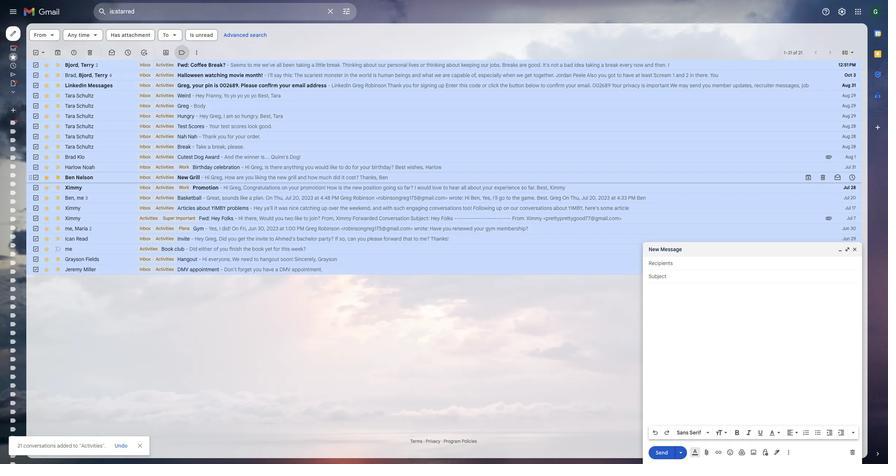 Task type: locate. For each thing, give the bounding box(es) containing it.
aug 29 for hey greg, i am so hungry. best, tara
[[842, 113, 856, 119]]

has attachment image
[[825, 154, 833, 161]]

i
[[668, 62, 670, 68], [224, 113, 225, 120], [415, 185, 416, 191], [219, 226, 221, 232]]

inbox for greg, your pin is 002689. please confirm your email address - linkedin greg robinson thank you for signing up enter this code or click the button below to confirm your email. 002689 your privacy is important we may send you member updates, recruiter messages, job
[[140, 83, 151, 88]]

a right not
[[560, 62, 563, 68]]

linkedin down monster at the left
[[332, 82, 351, 89]]

1 row from the top
[[26, 60, 862, 70]]

fwd: for fwd: coffee break? - seems to me we've all been taking a little break. thinking about our personal lives or thinking about keeping our jobs. breaks are good. it's not a bad idea taking a break every now and then. i
[[177, 62, 189, 68]]

2 we from the left
[[517, 72, 523, 79]]

1 horizontal spatial like
[[295, 215, 302, 222]]

0 vertical spatial jun 29
[[843, 236, 856, 242]]

0 horizontal spatial folks
[[222, 215, 233, 222]]

alert
[[9, 17, 877, 456]]

3 aug 29 from the top
[[842, 113, 856, 119]]

bjord down bjord , terry 2
[[79, 72, 92, 78]]

break
[[605, 62, 618, 68]]

yimby,
[[568, 205, 584, 212]]

hi up sounds
[[224, 185, 228, 191]]

1
[[784, 50, 786, 55], [673, 72, 675, 79], [854, 154, 856, 160]]

3 schultz from the top
[[76, 113, 94, 120]]

row
[[26, 60, 862, 70], [26, 70, 862, 80], [26, 80, 862, 91], [26, 91, 862, 101], [26, 101, 862, 111], [26, 111, 862, 121], [26, 121, 862, 132], [26, 132, 862, 142], [26, 142, 862, 152], [26, 152, 862, 162], [26, 162, 862, 173], [26, 173, 862, 183], [26, 183, 862, 193], [26, 193, 862, 203], [26, 203, 862, 213], [26, 213, 862, 224], [26, 224, 862, 234], [26, 234, 862, 244], [26, 244, 862, 254], [26, 254, 862, 265], [26, 265, 862, 275]]

1 horizontal spatial confirm
[[547, 82, 565, 89]]

2 vertical spatial aug 29
[[842, 113, 856, 119]]

3 inside the ben , me 3
[[85, 195, 88, 201]]

0 horizontal spatial on
[[282, 185, 288, 191]]

activity:
[[815, 439, 831, 445]]

tara schultz for weird
[[65, 92, 94, 99]]

19 inbox from the top
[[140, 267, 151, 272]]

to right the 'invite'
[[269, 236, 274, 242]]

indent more ‪(⌘])‬ image
[[838, 430, 845, 437]]

brad , bjord , terry 4
[[65, 72, 112, 78]]

in left there.
[[690, 72, 694, 79]]

1 vertical spatial on
[[504, 205, 510, 212]]

4 tara schultz from the top
[[65, 123, 94, 130]]

1 harlow from the left
[[65, 164, 81, 171]]

ximmy down over
[[336, 215, 351, 222]]

0 horizontal spatial is
[[190, 32, 194, 38]]

taking
[[296, 62, 310, 68], [586, 62, 600, 68]]

0 vertical spatial this
[[459, 82, 468, 89]]

activities for birthday
[[156, 164, 174, 170]]

footer containing terms
[[26, 438, 862, 453]]

bold ‪(⌘b)‬ image
[[734, 430, 741, 437]]

you left two
[[275, 215, 283, 222]]

formatting options toolbar
[[649, 427, 859, 440]]

1 29 from the top
[[851, 93, 856, 98]]

2 for fwd: coffee break? - seems to me we've all been taking a little break. thinking about our personal lives or thinking about keeping our jobs. breaks are good. it's not a bad idea taking a break every now and then. i
[[96, 62, 98, 68]]

0 vertical spatial bjord
[[65, 62, 78, 68]]

0 horizontal spatial get
[[238, 236, 245, 242]]

activities for promotion
[[156, 185, 174, 190]]

1 dmv from the left
[[177, 266, 188, 273]]

send dialog
[[643, 242, 862, 465]]

there.
[[695, 72, 709, 79]]

18 inbox from the top
[[140, 257, 151, 262]]

folks
[[222, 215, 233, 222], [441, 215, 453, 222]]

Search mail text field
[[110, 8, 322, 15]]

on down new grill - hi greg, how are you liking the new grill and how much did it cost? thanks, ben
[[282, 185, 288, 191]]

pin
[[205, 82, 213, 89]]

2 schultz from the top
[[76, 103, 94, 109]]

4 inbox from the top
[[140, 93, 151, 98]]

confirm down jordan
[[547, 82, 565, 89]]

1 horizontal spatial get
[[525, 72, 532, 79]]

1 vertical spatial or
[[482, 82, 487, 89]]

2 in from the left
[[690, 72, 694, 79]]

None checkbox
[[32, 61, 39, 69], [32, 72, 39, 79], [32, 92, 39, 99], [32, 102, 39, 110], [32, 143, 39, 151], [32, 154, 39, 161], [32, 164, 39, 171], [32, 184, 39, 192], [32, 205, 39, 212], [32, 215, 39, 222], [32, 225, 39, 232], [32, 246, 39, 253], [32, 266, 39, 273], [32, 61, 39, 69], [32, 72, 39, 79], [32, 92, 39, 99], [32, 102, 39, 110], [32, 143, 39, 151], [32, 154, 39, 161], [32, 164, 39, 171], [32, 184, 39, 192], [32, 205, 39, 212], [32, 215, 39, 222], [32, 225, 39, 232], [32, 246, 39, 253], [32, 266, 39, 273]]

1 vertical spatial have
[[263, 266, 274, 273]]

6 inbox from the top
[[140, 113, 151, 119]]

1 work from the top
[[179, 164, 189, 170]]

1 horizontal spatial harlow
[[426, 164, 442, 171]]

2 horizontal spatial conversations
[[520, 205, 552, 212]]

on left fri,
[[232, 226, 239, 232]]

support image
[[822, 7, 831, 16]]

1 aug 28 from the top
[[842, 124, 856, 129]]

search
[[250, 32, 267, 38]]

now
[[634, 62, 644, 68]]

jul left 17
[[845, 205, 851, 211]]

0 vertical spatial 1
[[784, 50, 786, 55]]

2 horizontal spatial 2
[[686, 72, 689, 79]]

jul left 20
[[844, 195, 850, 201]]

greg, up test scores - your test scores look good.
[[210, 113, 222, 120]]

halloween
[[177, 72, 203, 79]]

9 inbox from the top
[[140, 144, 151, 150]]

0 vertical spatial or
[[420, 62, 425, 68]]

of up messages,
[[793, 50, 797, 55]]

2 vertical spatial like
[[295, 215, 302, 222]]

2 horizontal spatial are
[[519, 62, 527, 68]]

4 schultz from the top
[[76, 123, 94, 130]]

breaks
[[502, 62, 518, 68]]

hungry - hey greg, i am so hungry. best, tara
[[177, 113, 283, 120]]

how down did
[[327, 185, 337, 191]]

minimize image
[[837, 247, 843, 253]]

1 horizontal spatial are
[[443, 72, 450, 79]]

2 for gym - yes, i did! on fri, jun 30, 2023 at 1:00 pm greg robinson <robinsongreg175@gmail.com> wrote: have you renewed your gym membership?
[[89, 226, 92, 232]]

get down fri,
[[238, 236, 245, 242]]

1 inbox from the top
[[140, 62, 151, 68]]

a right take
[[208, 144, 211, 150]]

grayson down party? at left
[[318, 256, 337, 263]]

0 vertical spatial we
[[670, 82, 678, 89]]

about down great,
[[197, 205, 210, 212]]

i right then. on the right of the page
[[668, 62, 670, 68]]

terry
[[81, 62, 94, 68], [94, 72, 108, 78]]

confirm
[[259, 82, 278, 89], [547, 82, 565, 89]]

2 up "may" at the top right
[[686, 72, 689, 79]]

6 tara schultz from the top
[[65, 144, 94, 150]]

row containing ben nelson
[[26, 173, 862, 183]]

tara
[[65, 92, 75, 99], [271, 92, 281, 99], [65, 103, 75, 109], [65, 113, 75, 120], [273, 113, 283, 120], [65, 123, 75, 130], [65, 133, 75, 140], [65, 144, 75, 150]]

wrote: down hear
[[449, 195, 464, 201]]

activities for break
[[156, 144, 174, 150]]

privacy
[[426, 439, 440, 445]]

send button
[[649, 447, 675, 460]]

so
[[235, 113, 240, 120], [397, 185, 403, 191], [521, 185, 527, 191]]

it
[[342, 174, 345, 181]]

<robinsongreg175@gmail.com>
[[376, 195, 448, 201], [341, 226, 413, 232]]

are up the enter
[[443, 72, 450, 79]]

aug 29
[[842, 93, 856, 98], [842, 103, 856, 109], [842, 113, 856, 119]]

ximmy up 'me , maria 2'
[[65, 215, 81, 222]]

so right am at the left of the page
[[235, 113, 240, 120]]

0 horizontal spatial fwd:
[[177, 62, 189, 68]]

jul 7
[[847, 216, 856, 221]]

jul 31 up jul 20
[[844, 175, 856, 180]]

terry up brad , bjord , terry 4
[[81, 62, 94, 68]]

3 left hours
[[832, 439, 834, 445]]

hungry
[[177, 113, 194, 120]]

0 horizontal spatial grayson
[[65, 256, 84, 263]]

bachelor
[[297, 236, 317, 242]]

to right got
[[617, 72, 622, 79]]

your down got
[[612, 82, 622, 89]]

0 vertical spatial are
[[519, 62, 527, 68]]

1 horizontal spatial i'll
[[493, 195, 498, 201]]

unread
[[196, 32, 213, 38]]

1 vertical spatial your
[[209, 123, 220, 130]]

2 vertical spatial robinson
[[318, 226, 340, 232]]

0 horizontal spatial up
[[321, 205, 327, 212]]

got
[[608, 72, 616, 79]]

harlow down brad klo
[[65, 164, 81, 171]]

1 in from the left
[[345, 72, 349, 79]]

yet
[[265, 246, 272, 253]]

i'll
[[268, 72, 273, 79], [493, 195, 498, 201]]

0 horizontal spatial conversations
[[23, 443, 56, 450]]

basketball - great, sounds like a plan. on thu, jul 20, 2023 at 4:48 pm greg robinson <robinsongreg175@gmail.com> wrote: hi ben, yes, i'll go to the game. best, greg on thu, jul 20, 2023 at 4:33 pm ben
[[177, 195, 646, 201]]

14 row from the top
[[26, 193, 862, 203]]

activities book club - did either of you finish the book yet for this week?
[[140, 246, 306, 253]]

folks up have
[[441, 215, 453, 222]]

clear search image
[[323, 4, 338, 19]]

0 horizontal spatial this
[[281, 246, 290, 253]]

3 yo from the left
[[244, 92, 250, 99]]

2 vertical spatial of
[[50, 447, 54, 452]]

schultz for weird
[[76, 92, 94, 99]]

toggle confidential mode image
[[762, 449, 769, 457]]

week?
[[291, 246, 306, 253]]

yes, up following
[[482, 195, 492, 201]]

0 horizontal spatial linkedin
[[65, 82, 87, 89]]

hey down yimby
[[211, 215, 220, 222]]

weird - hey franny, yo yo yo yo yo best, tara
[[177, 92, 281, 99]]

this down capable
[[459, 82, 468, 89]]

Message Body text field
[[649, 287, 856, 424]]

up
[[439, 82, 445, 89], [321, 205, 327, 212], [496, 205, 502, 212]]

row containing brad klo
[[26, 152, 862, 162]]

yes, left did!
[[209, 226, 218, 232]]

1 linkedin from the left
[[65, 82, 87, 89]]

grayson up jeremy
[[65, 256, 84, 263]]

13 inbox from the top
[[140, 185, 151, 190]]

privacy
[[623, 82, 640, 89]]

settings image
[[838, 7, 847, 16]]

thu, up 'yimby,'
[[570, 195, 581, 201]]

has attachment button
[[106, 29, 155, 41]]

2023
[[302, 195, 313, 201], [598, 195, 610, 201], [267, 226, 278, 232]]

inbox for nah nah - thank you for your order.
[[140, 134, 151, 139]]

have down "every"
[[623, 72, 634, 79]]

your up thanks,
[[360, 164, 371, 171]]

2 vertical spatial 2
[[89, 226, 92, 232]]

has attachment
[[111, 32, 150, 38]]

1 horizontal spatial yes,
[[482, 195, 492, 201]]

thu, up it
[[274, 195, 284, 201]]

0 horizontal spatial wrote:
[[414, 226, 429, 232]]

1 horizontal spatial new
[[352, 185, 362, 191]]

up down go
[[496, 205, 502, 212]]

is left the there
[[265, 164, 269, 171]]

activities for basketball
[[156, 195, 174, 201]]

tab list
[[868, 23, 888, 438]]

scariest
[[304, 72, 323, 79]]

21 row from the top
[[26, 265, 862, 275]]

1 vertical spatial brad
[[65, 154, 76, 160]]

3 inside last account activity: 3 hours ago details
[[832, 439, 834, 445]]

1 up messages,
[[784, 50, 786, 55]]

1 tara schultz from the top
[[65, 92, 94, 99]]

0 horizontal spatial harlow
[[65, 164, 81, 171]]

2 vertical spatial 1
[[854, 154, 856, 160]]

activities for hungry
[[156, 113, 174, 119]]

2 vertical spatial jun 29
[[843, 257, 856, 262]]

confirm down say
[[259, 82, 278, 89]]

12:51 pm
[[839, 62, 856, 68]]

3 aug 28 from the top
[[842, 144, 856, 150]]

celebration
[[214, 164, 240, 171]]

game.
[[521, 195, 536, 201]]

least
[[641, 72, 653, 79]]

2 taking from the left
[[586, 62, 600, 68]]

schultz for break
[[76, 144, 94, 150]]

1 taking from the left
[[296, 62, 310, 68]]

1 vertical spatial fwd:
[[199, 215, 210, 222]]

3 jun 29 from the top
[[843, 257, 856, 262]]

inbox for new grill - hi greg, how are you liking the new grill and how much did it cost? thanks, ben
[[140, 175, 151, 180]]

oct
[[845, 72, 853, 78]]

None search field
[[94, 3, 357, 20]]

wrote:
[[449, 195, 464, 201], [414, 226, 429, 232]]

31 for ben
[[852, 175, 856, 180]]

2 inside 'me , maria 2'
[[89, 226, 92, 232]]

insert link ‪(⌘k)‬ image
[[715, 449, 722, 457]]

2 row from the top
[[26, 70, 862, 80]]

0 horizontal spatial confirm
[[259, 82, 278, 89]]

2 work from the top
[[179, 185, 189, 190]]

2 horizontal spatial 3
[[854, 72, 856, 78]]

tara schultz for break
[[65, 144, 94, 150]]

labels image
[[178, 49, 186, 56]]

tara for break - take a break, please.
[[65, 144, 75, 150]]

7 inbox from the top
[[140, 124, 151, 129]]

2 inside bjord , terry 2
[[96, 62, 98, 68]]

so left far.
[[521, 185, 527, 191]]

0 vertical spatial 2
[[96, 62, 98, 68]]

20 row from the top
[[26, 254, 862, 265]]

schultz for nah nah
[[76, 133, 94, 140]]

1 horizontal spatial gb
[[60, 447, 66, 452]]

12 inbox from the top
[[140, 175, 151, 180]]

following
[[473, 205, 495, 212]]

activities for hangout
[[156, 257, 174, 262]]

2 horizontal spatial like
[[330, 164, 338, 171]]

2 brad from the top
[[65, 154, 76, 160]]

jul 31 for birthday celebration - hi greg, is there anything you would like to do for your birthday? best wishes, harlow
[[845, 164, 856, 170]]

you down beings
[[403, 82, 411, 89]]

of,
[[471, 72, 477, 79]]

tara for nah nah - thank you for your order.
[[65, 133, 75, 140]]

inbox for dmv appointment - don't forget you have a dmv appointment.
[[140, 267, 151, 272]]

1 vertical spatial is
[[265, 164, 269, 171]]

row containing ican read
[[26, 234, 862, 244]]

1 right has attachment icon
[[854, 154, 856, 160]]

report spam image
[[70, 49, 77, 56]]

forget
[[238, 266, 252, 273]]

6 schultz from the top
[[76, 144, 94, 150]]

ben
[[65, 174, 75, 181], [379, 174, 388, 181], [65, 195, 74, 201], [637, 195, 646, 201]]

insert photo image
[[750, 449, 757, 457]]

1 horizontal spatial have
[[623, 72, 634, 79]]

1 brad from the top
[[65, 72, 76, 78]]

new
[[177, 174, 188, 181]]

party?
[[319, 236, 334, 242]]

like
[[330, 164, 338, 171], [240, 195, 248, 201], [295, 215, 302, 222]]

0 horizontal spatial taking
[[296, 62, 310, 68]]

for left signing
[[413, 82, 419, 89]]

then.
[[655, 62, 667, 68]]

1 vertical spatial 3
[[85, 195, 88, 201]]

None checkbox
[[32, 49, 39, 56], [32, 82, 39, 89], [32, 113, 39, 120], [32, 123, 39, 130], [32, 133, 39, 140], [32, 174, 39, 181], [32, 194, 39, 202], [32, 235, 39, 243], [32, 256, 39, 263], [32, 49, 39, 56], [32, 82, 39, 89], [32, 113, 39, 120], [32, 123, 39, 130], [32, 133, 39, 140], [32, 174, 39, 181], [32, 194, 39, 202], [32, 235, 39, 243], [32, 256, 39, 263]]

we up button
[[517, 72, 523, 79]]

navigation
[[0, 23, 88, 465]]

schultz for test scores
[[76, 123, 94, 130]]

,
[[78, 62, 80, 68], [76, 72, 77, 78], [92, 72, 93, 78], [74, 195, 75, 201], [72, 225, 74, 232]]

1 yo from the left
[[231, 92, 236, 99]]

terms · privacy · program policies
[[410, 439, 477, 445]]

1 vertical spatial this
[[281, 246, 290, 253]]

aug 29 for body
[[842, 103, 856, 109]]

invite
[[256, 236, 268, 242]]

to up month!
[[248, 62, 252, 68]]

8 inbox from the top
[[140, 134, 151, 139]]

activities for fwd:
[[156, 62, 174, 68]]

for
[[413, 82, 419, 89], [227, 133, 234, 140], [352, 164, 359, 171], [274, 246, 280, 253]]

activities for greg,
[[156, 83, 174, 88]]

jul left 7
[[847, 216, 853, 221]]

0 vertical spatial of
[[793, 50, 797, 55]]

2 aug 29 from the top
[[842, 103, 856, 109]]

5 schultz from the top
[[76, 133, 94, 140]]

5 inbox from the top
[[140, 103, 151, 109]]

have down hangout on the bottom left of page
[[263, 266, 274, 273]]

cutest
[[177, 154, 193, 160]]

activities for articles
[[156, 205, 174, 211]]

21 up job
[[799, 50, 803, 55]]

delete image
[[86, 49, 94, 56]]

1 horizontal spatial 3
[[832, 439, 834, 445]]

1 schultz from the top
[[76, 92, 94, 99]]

0 vertical spatial thank
[[388, 82, 402, 89]]

inbox for invite - hey greg, did you get the invite to ahmed's bachelor party? if so, can you please forward that to me? thanks!
[[140, 236, 151, 242]]

21 left 0.08
[[18, 443, 22, 450]]

inbox for basketball - great, sounds like a plan. on thu, jul 20, 2023 at 4:48 pm greg robinson <robinsongreg175@gmail.com> wrote: hi ben, yes, i'll go to the game. best, greg on thu, jul 20, 2023 at 4:33 pm ben
[[140, 195, 151, 201]]

2 folks from the left
[[441, 215, 453, 222]]

me
[[254, 62, 261, 68], [77, 195, 84, 201], [65, 225, 72, 232], [65, 246, 72, 253]]

linkedin down brad , bjord , terry 4
[[65, 82, 87, 89]]

have
[[623, 72, 634, 79], [263, 266, 274, 273]]

1 folks from the left
[[222, 215, 233, 222]]

0 horizontal spatial thank
[[202, 133, 217, 140]]

activities for cutest
[[156, 154, 174, 160]]

1 vertical spatial like
[[240, 195, 248, 201]]

did
[[189, 246, 197, 253]]

1 horizontal spatial your
[[612, 82, 622, 89]]

sincerely,
[[295, 256, 317, 263]]

to left follow link to manage storage image
[[73, 443, 78, 450]]

hey up have
[[431, 215, 440, 222]]

i'll left go
[[493, 195, 498, 201]]

10 row from the top
[[26, 152, 862, 162]]

0 horizontal spatial or
[[420, 62, 425, 68]]

more send options image
[[677, 449, 685, 457]]

activities
[[156, 62, 174, 68], [156, 72, 174, 78], [156, 83, 174, 88], [156, 93, 174, 98], [156, 103, 174, 109], [156, 113, 174, 119], [156, 124, 174, 129], [156, 134, 174, 139], [156, 144, 174, 150], [156, 154, 174, 160], [156, 164, 174, 170], [156, 175, 174, 180], [156, 185, 174, 190], [156, 195, 174, 201], [156, 205, 174, 211], [140, 216, 158, 221], [156, 226, 174, 231], [156, 236, 174, 242], [140, 246, 158, 252], [156, 257, 174, 262], [156, 267, 174, 272]]

gb right 15
[[60, 447, 66, 452]]

don't
[[224, 266, 237, 273]]

1 horizontal spatial nah
[[188, 133, 197, 140]]

underline ‪(⌘u)‬ image
[[757, 430, 764, 437]]

2 up brad , bjord , terry 4
[[96, 62, 98, 68]]

2 tara schultz from the top
[[65, 103, 94, 109]]

1 horizontal spatial grayson
[[318, 256, 337, 263]]

1 28 from the top
[[851, 124, 856, 129]]

brad for brad klo
[[65, 154, 76, 160]]

so left far?
[[397, 185, 403, 191]]

any
[[68, 32, 77, 38]]

all left been at the top of page
[[277, 62, 282, 68]]

0 vertical spatial would
[[315, 164, 329, 171]]

ican
[[65, 236, 75, 242]]

1 vertical spatial aug 28
[[842, 134, 856, 139]]

0 horizontal spatial 20,
[[293, 195, 300, 201]]

book
[[161, 246, 173, 253]]

1 nah from the left
[[177, 133, 187, 140]]

wrote: down subject:
[[414, 226, 429, 232]]

ya'll
[[264, 205, 273, 212]]

fields
[[86, 256, 99, 263]]

greg, left did on the bottom left
[[205, 236, 218, 242]]

inbox for promotion - hi greg, congratulations on your promotion! how is the new position going so far? i would love to hear all about your experience so far. best, ximmy
[[140, 185, 151, 190]]

row containing ben
[[26, 193, 862, 203]]

conversation
[[379, 215, 410, 222]]

this:
[[283, 72, 293, 79]]

0 vertical spatial aug 29
[[842, 93, 856, 98]]

ben right 4:33
[[637, 195, 646, 201]]

3 tara schultz from the top
[[65, 113, 94, 120]]

0 vertical spatial like
[[330, 164, 338, 171]]

row containing harlow noah
[[26, 162, 862, 173]]

1 horizontal spatial all
[[461, 185, 466, 191]]

jul 31 down aug 1
[[845, 164, 856, 170]]

search mail image
[[96, 5, 109, 18]]

0 horizontal spatial gb
[[43, 447, 49, 452]]

brad left klo
[[65, 154, 76, 160]]

2 · from the left
[[442, 439, 443, 445]]

0 vertical spatial brad
[[65, 72, 76, 78]]

15 inbox from the top
[[140, 205, 151, 211]]

plans
[[179, 226, 190, 231]]

2 horizontal spatial 2023
[[598, 195, 610, 201]]

aug 28 for take a break, please.
[[842, 144, 856, 150]]

up left over
[[321, 205, 327, 212]]

, for me
[[74, 195, 75, 201]]

pm
[[332, 195, 339, 201], [628, 195, 636, 201], [297, 226, 304, 232]]

to right go
[[506, 195, 511, 201]]

from,
[[322, 215, 335, 222]]

1 vertical spatial jun 29
[[843, 246, 856, 252]]

, down ben nelson
[[74, 195, 75, 201]]

1 vertical spatial of
[[214, 246, 218, 253]]

tara schultz for greg
[[65, 103, 94, 109]]

0 vertical spatial on
[[282, 185, 288, 191]]

and
[[224, 154, 234, 160]]

14 inbox from the top
[[140, 195, 151, 201]]

0 horizontal spatial dmv
[[177, 266, 188, 273]]

1 jun 29 from the top
[[843, 236, 856, 242]]

greg right game.
[[550, 195, 561, 201]]

footer
[[26, 438, 862, 453]]

11 inbox from the top
[[140, 164, 151, 170]]

Subject field
[[649, 273, 856, 280]]

0 horizontal spatial new
[[277, 174, 287, 181]]

greg, up sounds
[[229, 185, 242, 191]]

1 horizontal spatial is
[[265, 164, 269, 171]]

you up break,
[[218, 133, 226, 140]]

10 inbox from the top
[[140, 154, 151, 160]]

15 row from the top
[[26, 203, 862, 213]]

jul up jul 20
[[844, 175, 851, 180]]

1 vertical spatial we
[[232, 256, 240, 263]]

our up the human
[[378, 62, 386, 68]]

main content
[[26, 23, 868, 459]]

2 inbox from the top
[[140, 72, 151, 78]]

thu,
[[274, 195, 284, 201], [570, 195, 581, 201]]

2023 up some
[[598, 195, 610, 201]]

11 row from the top
[[26, 162, 862, 173]]

scream
[[654, 72, 671, 79]]

3 for last
[[832, 439, 834, 445]]

gmail image
[[23, 4, 63, 19]]

maria
[[75, 225, 88, 232]]

test
[[177, 123, 187, 130]]

oct 3
[[845, 72, 856, 78]]

greg, your pin is 002689. please confirm your email address - linkedin greg robinson thank you for signing up enter this code or click the button below to confirm your email. 002689 your privacy is important we may send you member updates, recruiter messages, job
[[177, 82, 809, 89]]

row containing jeremy miller
[[26, 265, 862, 275]]

toolbar
[[801, 184, 860, 192]]

5 tara schultz from the top
[[65, 133, 94, 140]]

3 inbox from the top
[[140, 83, 151, 88]]

0 horizontal spatial in
[[345, 72, 349, 79]]

follow link to manage storage image
[[80, 446, 87, 453]]

0 horizontal spatial so
[[235, 113, 240, 120]]

the left the 'invite'
[[247, 236, 254, 242]]

invite
[[177, 236, 190, 242]]

inbox for hungry - hey greg, i am so hungry. best, tara
[[140, 113, 151, 119]]

articles about yimby problems - hey ya'll it was nice catching up over the weekend, and with such engaging conversations too! following up on our conversations about yimby, here's some article
[[177, 205, 629, 212]]

close image
[[852, 247, 858, 253]]

the left game.
[[512, 195, 520, 201]]

tara for test scores - your test scores look good.
[[65, 123, 75, 130]]

gb right 0.08
[[43, 447, 49, 452]]

12 row from the top
[[26, 173, 862, 183]]



Task type: vqa. For each thing, say whether or not it's contained in the screenshot.
top notifications
no



Task type: describe. For each thing, give the bounding box(es) containing it.
me down ben nelson
[[77, 195, 84, 201]]

2 horizontal spatial so
[[521, 185, 527, 191]]

activities inside activities book club - did either of you finish the book yet for this week?
[[140, 246, 158, 252]]

1 horizontal spatial thank
[[388, 82, 402, 89]]

hi up promotion
[[205, 174, 210, 181]]

2 aug 28 from the top
[[842, 134, 856, 139]]

insert files using drive image
[[738, 449, 746, 457]]

activities for new
[[156, 175, 174, 180]]

hangout - hi everyone, we need to hangout soon! sincerely, grayson
[[177, 256, 337, 263]]

work for birthday celebration - hi greg, is there anything you would like to do for your birthday? best wishes, harlow
[[179, 164, 189, 170]]

0 horizontal spatial our
[[378, 62, 386, 68]]

1 horizontal spatial wrote:
[[449, 195, 464, 201]]

0 horizontal spatial would
[[315, 164, 329, 171]]

1 thu, from the left
[[274, 195, 284, 201]]

1 we from the left
[[435, 72, 441, 79]]

greg - body
[[177, 103, 206, 109]]

activities for dmv
[[156, 267, 174, 272]]

if
[[335, 236, 338, 242]]

take
[[196, 144, 207, 150]]

you left liking
[[245, 174, 254, 181]]

0 horizontal spatial we
[[232, 256, 240, 263]]

activities for weird
[[156, 93, 174, 98]]

0 vertical spatial get
[[525, 72, 532, 79]]

far.
[[528, 185, 536, 191]]

inbox for fwd: coffee break? - seems to me we've all been taking a little break. thinking about our personal lives or thinking about keeping our jobs. breaks are good. it's not a bad idea taking a break every now and then. i
[[140, 62, 151, 68]]

15
[[55, 447, 59, 452]]

inbox for articles about yimby problems - hey ya'll it was nice catching up over the weekend, and with such engaging conversations too! following up on our conversations about yimby, here's some article
[[140, 205, 151, 211]]

2 thu, from the left
[[570, 195, 581, 201]]

the right click
[[500, 82, 508, 89]]

toggle split pane mode image
[[842, 49, 849, 56]]

best, right far.
[[537, 185, 549, 191]]

added
[[57, 443, 72, 450]]

inbox for gym - yes, i did! on fri, jun 30, 2023 at 1:00 pm greg robinson <robinsongreg175@gmail.com> wrote: have you renewed your gym membership?
[[140, 226, 151, 231]]

do
[[345, 164, 351, 171]]

snooze image
[[124, 49, 132, 56]]

17 row from the top
[[26, 224, 862, 234]]

tara for hungry - hey greg, i am so hungry. best, tara
[[65, 113, 75, 120]]

tara schultz for nah
[[65, 133, 94, 140]]

klo
[[77, 154, 85, 160]]

for right do
[[352, 164, 359, 171]]

watching
[[205, 72, 228, 79]]

0 vertical spatial how
[[225, 174, 235, 181]]

1 vertical spatial bjord
[[79, 72, 92, 78]]

3 28 from the top
[[851, 144, 856, 150]]

, up linkedin messages on the left
[[92, 72, 93, 78]]

jul 17
[[845, 205, 856, 211]]

best
[[395, 164, 406, 171]]

advanced search options image
[[339, 4, 354, 19]]

has attachment image
[[825, 215, 833, 222]]

grill
[[190, 174, 200, 181]]

ben down the birthday?
[[379, 174, 388, 181]]

5 row from the top
[[26, 101, 862, 111]]

inbox for halloween watching movie month! - i'll say this: the scariest monster in the world is human beings and what we are capable of, especially when we get together. jordan peele also you got to have at least scream 1 and 2 in there. you
[[140, 72, 151, 78]]

ago
[[848, 439, 855, 445]]

2 horizontal spatial pm
[[628, 195, 636, 201]]

1 · from the left
[[424, 439, 425, 445]]

0 horizontal spatial terry
[[81, 62, 94, 68]]

is right world
[[373, 72, 377, 79]]

me up ican
[[65, 225, 72, 232]]

promotion
[[193, 185, 219, 191]]

jun 29 for invite - hey greg, did you get the invite to ahmed's bachelor party? if so, can you please forward that to me? thanks!
[[843, 236, 856, 242]]

row containing linkedin messages
[[26, 80, 862, 91]]

idea
[[574, 62, 584, 68]]

hi left ben,
[[465, 195, 470, 201]]

brad for brad , bjord , terry 4
[[65, 72, 76, 78]]

the down it
[[343, 185, 351, 191]]

a left plan.
[[249, 195, 252, 201]]

ben , me 3
[[65, 195, 88, 201]]

inbox for greg - body
[[140, 103, 151, 109]]

is down it
[[339, 185, 342, 191]]

you down the hangout - hi everyone, we need to hangout soon! sincerely, grayson
[[253, 266, 262, 273]]

1 vertical spatial are
[[443, 72, 450, 79]]

1 vertical spatial thank
[[202, 133, 217, 140]]

1 horizontal spatial so
[[397, 185, 403, 191]]

inbox for weird - hey franny, yo yo yo yo yo best, tara
[[140, 93, 151, 98]]

inbox for cutest dog award - and the winner is.... quinn's dog!
[[140, 154, 151, 160]]

hear
[[449, 185, 460, 191]]

1 aug 29 from the top
[[842, 93, 856, 98]]

more options image
[[787, 449, 791, 457]]

move to inbox image
[[162, 49, 170, 56]]

2 20, from the left
[[590, 195, 597, 201]]

1 horizontal spatial terry
[[94, 72, 108, 78]]

1 vertical spatial wrote:
[[414, 226, 429, 232]]

book
[[252, 246, 264, 253]]

is right the pin
[[214, 82, 218, 89]]

to right need
[[254, 256, 259, 263]]

advanced search
[[224, 32, 267, 38]]

1 horizontal spatial 1
[[784, 50, 786, 55]]

weekend,
[[349, 205, 371, 212]]

hey up body
[[196, 92, 205, 99]]

activities for halloween
[[156, 72, 174, 78]]

2 horizontal spatial on
[[563, 195, 569, 201]]

1 vertical spatial all
[[461, 185, 466, 191]]

1 vertical spatial how
[[327, 185, 337, 191]]

0 horizontal spatial your
[[209, 123, 220, 130]]

4 yo from the left
[[251, 92, 257, 99]]

activities for greg
[[156, 103, 174, 109]]

, for maria
[[72, 225, 74, 232]]

ahmed's
[[275, 236, 296, 242]]

4 29 from the top
[[851, 236, 856, 242]]

to left join?
[[304, 215, 308, 222]]

best, right hungry.
[[260, 113, 272, 120]]

hi down winner
[[245, 164, 250, 171]]

capable
[[451, 72, 470, 79]]

1 horizontal spatial our
[[481, 62, 489, 68]]

of for 0.08 gb of 15 gb used
[[50, 447, 54, 452]]

from:
[[512, 215, 525, 222]]

a left break
[[601, 62, 604, 68]]

jul 20
[[844, 195, 856, 201]]

2 yo from the left
[[237, 92, 243, 99]]

1 horizontal spatial would
[[417, 185, 431, 191]]

1 grayson from the left
[[65, 256, 84, 263]]

2 horizontal spatial up
[[496, 205, 502, 212]]

i left am at the left of the page
[[224, 113, 225, 120]]

body
[[194, 103, 206, 109]]

beings
[[395, 72, 411, 79]]

bulleted list ‪(⌘⇧8)‬ image
[[814, 430, 822, 437]]

advanced search button
[[221, 29, 270, 42]]

a left little
[[312, 62, 314, 68]]

1 horizontal spatial 21
[[788, 50, 792, 55]]

1:00
[[286, 226, 296, 232]]

tara schultz for hungry
[[65, 113, 94, 120]]

thanks,
[[360, 174, 378, 181]]

to down together.
[[541, 82, 546, 89]]

0 horizontal spatial pm
[[297, 226, 304, 232]]

2 horizontal spatial 21
[[799, 50, 803, 55]]

jul up here's
[[582, 195, 588, 201]]

2 28 from the top
[[851, 134, 856, 139]]

subject:
[[411, 215, 430, 222]]

2 linkedin from the left
[[332, 82, 351, 89]]

about left 'yimby,'
[[554, 205, 567, 212]]

4 row from the top
[[26, 91, 862, 101]]

1 horizontal spatial 2023
[[302, 195, 313, 201]]

0 vertical spatial yes,
[[482, 195, 492, 201]]

indent less ‪(⌘[)‬ image
[[826, 430, 833, 437]]

the down the there
[[268, 174, 276, 181]]

2 jun 29 from the top
[[843, 246, 856, 252]]

hey down body
[[199, 113, 208, 120]]

your left the pin
[[192, 82, 204, 89]]

greg down world
[[352, 82, 364, 89]]

advanced
[[224, 32, 249, 38]]

hey down gym
[[195, 236, 204, 242]]

3 for ben
[[85, 195, 88, 201]]

activities for test
[[156, 124, 174, 129]]

2 harlow from the left
[[426, 164, 442, 171]]

super
[[163, 216, 175, 221]]

at left '4:48'
[[314, 195, 319, 201]]

insert signature image
[[774, 449, 781, 457]]

mark as read image
[[108, 49, 116, 56]]

undo link
[[112, 440, 130, 453]]

you down there.
[[703, 82, 711, 89]]

your down jordan
[[566, 82, 576, 89]]

4:33
[[617, 195, 627, 201]]

me up month!
[[254, 62, 261, 68]]

thanks!
[[431, 236, 449, 242]]

31 for enter
[[852, 83, 856, 88]]

email
[[292, 82, 305, 89]]

jul down aug 1
[[845, 164, 851, 170]]

2 horizontal spatial 1
[[854, 154, 856, 160]]

1 horizontal spatial on
[[266, 195, 273, 201]]

6 row from the top
[[26, 111, 862, 121]]

yimby
[[211, 205, 226, 212]]

0 horizontal spatial good.
[[259, 123, 272, 130]]

together.
[[534, 72, 555, 79]]

30
[[851, 226, 856, 231]]

greg up weekend,
[[340, 195, 352, 201]]

row containing bjord
[[26, 60, 862, 70]]

details link
[[842, 446, 855, 452]]

1 horizontal spatial of
[[214, 246, 218, 253]]

alert containing 21 conversations added to "activities".
[[9, 17, 877, 456]]

16 row from the top
[[26, 213, 862, 224]]

attachment
[[122, 32, 150, 38]]

row containing brad
[[26, 70, 862, 80]]

coffee
[[190, 62, 207, 68]]

send
[[656, 450, 668, 456]]

greg, up liking
[[251, 164, 264, 171]]

schultz for greg
[[76, 103, 94, 109]]

jul 31 for new grill - hi greg, how are you liking the new grill and how much did it cost? thanks, ben
[[844, 175, 856, 180]]

at left the least
[[636, 72, 640, 79]]

2 horizontal spatial our
[[511, 205, 519, 212]]

at left 4:33
[[611, 195, 616, 201]]

engaging
[[406, 205, 428, 212]]

pop out image
[[845, 247, 851, 253]]

the right and
[[235, 154, 243, 160]]

everyone,
[[208, 256, 231, 263]]

to right love
[[443, 185, 448, 191]]

0 horizontal spatial 21
[[18, 443, 22, 450]]

1 horizontal spatial good.
[[528, 62, 542, 68]]

ben down harlow noah
[[65, 174, 75, 181]]

1 horizontal spatial pm
[[332, 195, 339, 201]]

ximmy up the ben , me 3
[[65, 185, 82, 191]]

did
[[333, 174, 340, 181]]

here's
[[585, 205, 599, 212]]

your down "grill"
[[289, 185, 299, 191]]

is unread button
[[185, 29, 218, 41]]

what
[[422, 72, 433, 79]]

archive image
[[54, 49, 61, 56]]

there,
[[244, 215, 258, 222]]

work for promotion - hi greg, congratulations on your promotion! how is the new position going so far? i would love to hear all about your experience so far. best, ximmy
[[179, 185, 189, 190]]

your down the this:
[[279, 82, 291, 89]]

5 29 from the top
[[851, 246, 856, 252]]

going
[[383, 185, 396, 191]]

have
[[430, 226, 442, 232]]

about up world
[[363, 62, 377, 68]]

undo
[[115, 443, 128, 450]]

6 29 from the top
[[851, 257, 856, 262]]

1 vertical spatial get
[[238, 236, 245, 242]]

and left with
[[373, 205, 382, 212]]

nah nah - thank you for your order.
[[177, 133, 261, 140]]

, for terry
[[78, 62, 80, 68]]

you left got
[[598, 72, 607, 79]]

signing
[[421, 82, 437, 89]]

, for bjord
[[76, 72, 77, 78]]

greg down weird at top
[[177, 103, 189, 109]]

it
[[274, 205, 277, 212]]

1 vertical spatial <robinsongreg175@gmail.com>
[[341, 226, 413, 232]]

1 horizontal spatial up
[[439, 82, 445, 89]]

scores
[[188, 123, 204, 130]]

0 horizontal spatial 2023
[[267, 226, 278, 232]]

about up ben,
[[468, 185, 481, 191]]

2 dmv from the left
[[280, 266, 291, 273]]

me down ican
[[65, 246, 72, 253]]

2 grayson from the left
[[318, 256, 337, 263]]

some
[[601, 205, 613, 212]]

your left gym
[[474, 226, 484, 232]]

insert emoji ‪(⌘⇧2)‬ image
[[727, 449, 734, 457]]

attach files image
[[703, 449, 711, 457]]

0 horizontal spatial yes,
[[209, 226, 218, 232]]

13 row from the top
[[26, 183, 862, 193]]

activities for invite
[[156, 236, 174, 242]]

italic ‪(⌘i)‬ image
[[745, 430, 753, 437]]

program policies link
[[444, 439, 477, 445]]

fwd: for fwd: hey folks - hi there, would you two like to join? from, ximmy forwarded conversation subject: hey folks ------------------------ from: ximmy <prettyprettygood77@gmail.com>
[[199, 215, 210, 222]]

8 row from the top
[[26, 132, 862, 142]]

to left do
[[339, 164, 344, 171]]

to right 'that'
[[414, 236, 419, 242]]

did!
[[222, 226, 231, 232]]

1 confirm from the left
[[259, 82, 278, 89]]

greg, up weird at top
[[177, 82, 191, 89]]

of for 1 21 of 21
[[793, 50, 797, 55]]

break
[[177, 144, 191, 150]]

002689
[[593, 82, 611, 89]]

0 vertical spatial all
[[277, 62, 282, 68]]

not
[[551, 62, 559, 68]]

tara schultz for test
[[65, 123, 94, 130]]

you right have
[[443, 226, 451, 232]]

is down the least
[[642, 82, 645, 89]]

7 row from the top
[[26, 121, 862, 132]]

catching
[[300, 205, 320, 212]]

at left 1:00
[[280, 226, 284, 232]]

schultz for hungry
[[76, 113, 94, 120]]

numbered list ‪(⌘⇧7)‬ image
[[803, 430, 810, 437]]

best, right game.
[[537, 195, 549, 201]]

such
[[394, 205, 405, 212]]

address
[[307, 82, 327, 89]]

activities for gym
[[156, 226, 174, 231]]

1 vertical spatial 1
[[673, 72, 675, 79]]

sounds
[[222, 195, 239, 201]]

ben nelson
[[65, 174, 93, 181]]

2 gb from the left
[[60, 447, 66, 452]]

inbox for test scores - your test scores look good.
[[140, 124, 151, 129]]

inbox for hangout - hi everyone, we need to hangout soon! sincerely, grayson
[[140, 257, 151, 262]]

noah
[[83, 164, 95, 171]]

1 horizontal spatial conversations
[[429, 205, 462, 212]]

0 vertical spatial robinson
[[365, 82, 387, 89]]

2 vertical spatial are
[[236, 174, 244, 181]]

0 horizontal spatial on
[[232, 226, 239, 232]]

inbox for birthday celebration - hi greg, is there anything you would like to do for your birthday? best wishes, harlow
[[140, 164, 151, 170]]

1 vertical spatial 2
[[686, 72, 689, 79]]

greg up invite - hey greg, did you get the invite to ahmed's bachelor party? if so, can you please forward that to me? thanks!
[[306, 226, 317, 232]]

account
[[798, 439, 814, 445]]

0 vertical spatial i'll
[[268, 72, 273, 79]]

membership?
[[497, 226, 528, 232]]

hi up "appointment"
[[202, 256, 207, 263]]

activities for nah
[[156, 134, 174, 139]]

your left experience
[[483, 185, 493, 191]]

you right did on the bottom left
[[228, 236, 237, 242]]

0 vertical spatial your
[[612, 82, 622, 89]]

messages
[[88, 82, 113, 89]]

personal
[[387, 62, 408, 68]]

super important
[[163, 216, 195, 221]]

0 vertical spatial new
[[277, 174, 287, 181]]

you
[[710, 72, 719, 79]]

and up "may" at the top right
[[676, 72, 685, 79]]

2 nah from the left
[[188, 133, 197, 140]]

tara for greg - body
[[65, 103, 75, 109]]

best, down month!
[[258, 92, 270, 99]]

enter
[[446, 82, 458, 89]]

is inside "is unread" button
[[190, 32, 194, 38]]

1 vertical spatial robinson
[[353, 195, 375, 201]]

button
[[509, 82, 524, 89]]

the up need
[[243, 246, 251, 253]]

go
[[499, 195, 505, 201]]

your down scores
[[235, 133, 246, 140]]

seems
[[231, 62, 246, 68]]

gym - yes, i did! on fri, jun 30, 2023 at 1:00 pm greg robinson <robinsongreg175@gmail.com> wrote: have you renewed your gym membership?
[[193, 226, 528, 232]]

aug 28 for your test scores look good.
[[842, 124, 856, 129]]

19 row from the top
[[26, 244, 862, 254]]

1 gb from the left
[[43, 447, 49, 452]]

2 confirm from the left
[[547, 82, 565, 89]]

ximmy right the from:
[[527, 215, 542, 222]]

jul up the was
[[285, 195, 292, 201]]

1 20, from the left
[[293, 195, 300, 201]]

21 conversations added to "activities".
[[18, 443, 106, 450]]

and up the least
[[645, 62, 654, 68]]

more image
[[193, 49, 200, 56]]

how
[[308, 174, 318, 181]]

for up please.
[[227, 133, 234, 140]]

inbox for break - take a break, please.
[[140, 144, 151, 150]]

4 28 from the top
[[851, 267, 856, 272]]

i left did!
[[219, 226, 221, 232]]

3 29 from the top
[[851, 113, 856, 119]]

hi left there,
[[238, 215, 243, 222]]

1 vertical spatial i'll
[[493, 195, 498, 201]]

ben down ben nelson
[[65, 195, 74, 201]]

you down did on the bottom left
[[220, 246, 228, 253]]

1 vertical spatial 31
[[852, 164, 856, 170]]

0 vertical spatial <robinsongreg175@gmail.com>
[[376, 195, 448, 201]]

9 row from the top
[[26, 142, 862, 152]]

ximmy right far.
[[550, 185, 565, 191]]

main content containing from
[[26, 23, 868, 459]]

any time button
[[63, 29, 103, 41]]

fri,
[[240, 226, 247, 232]]

0 vertical spatial 3
[[854, 72, 856, 78]]

position
[[363, 185, 382, 191]]

0 horizontal spatial like
[[240, 195, 248, 201]]

jordan
[[556, 72, 572, 79]]

please
[[241, 82, 257, 89]]

jun 29 for hangout - hi everyone, we need to hangout soon! sincerely, grayson
[[843, 257, 856, 262]]

jeremy miller
[[65, 266, 96, 273]]

tara for weird - hey franny, yo yo yo yo yo best, tara
[[65, 92, 75, 99]]

more formatting options image
[[850, 430, 857, 437]]

add to tasks image
[[140, 49, 148, 56]]

and down lives
[[412, 72, 421, 79]]

2 29 from the top
[[851, 103, 856, 109]]

liking
[[255, 174, 267, 181]]

main menu image
[[9, 7, 18, 16]]

discard draft ‪(⌘⇧d)‬ image
[[849, 449, 856, 457]]

below
[[526, 82, 539, 89]]

row containing grayson fields
[[26, 254, 862, 265]]

dog!
[[290, 154, 301, 160]]



